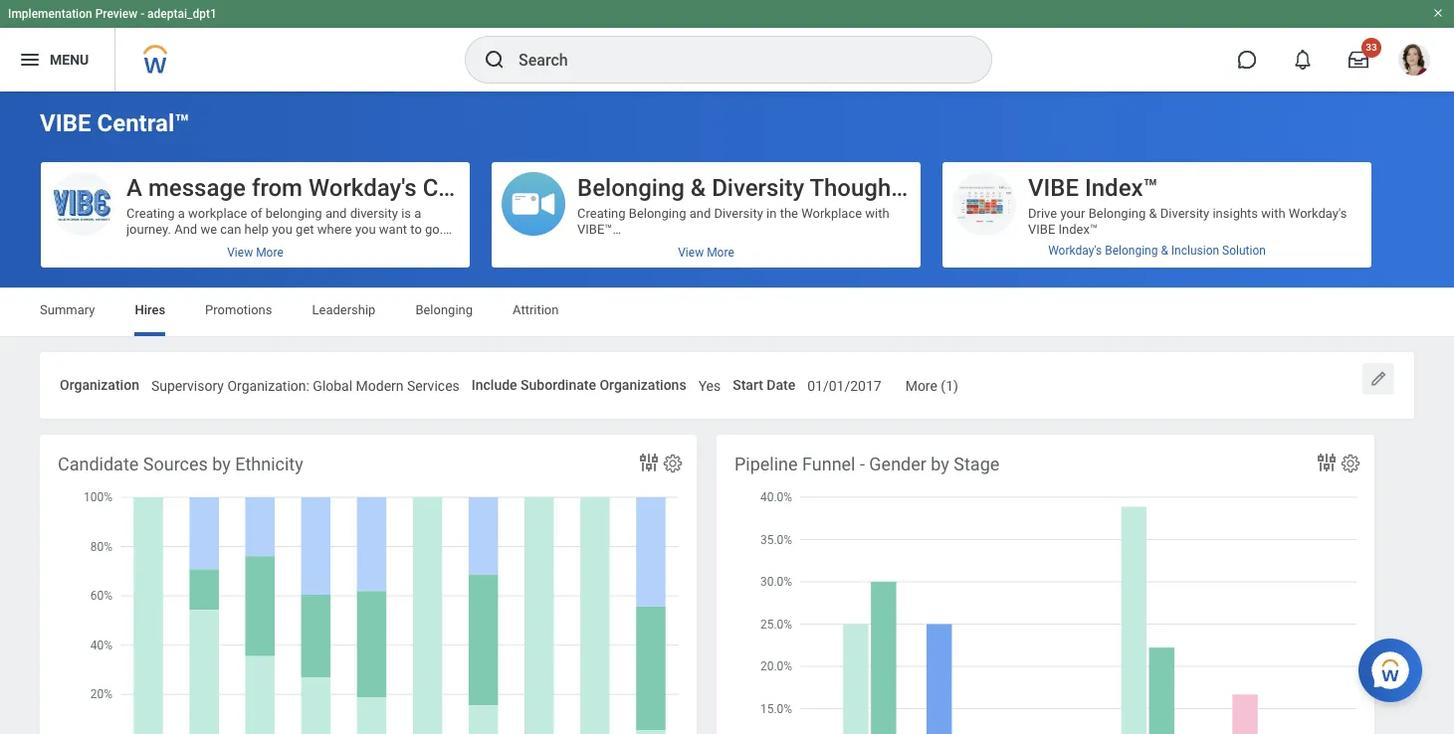 Task type: vqa. For each thing, say whether or not it's contained in the screenshot.


Task type: describe. For each thing, give the bounding box(es) containing it.
2 vertical spatial the
[[780, 381, 799, 396]]

and down together
[[631, 524, 652, 539]]

companies,
[[641, 365, 707, 380]]

with inside drive your belonging & diversity insights with workday's vibe index™
[[1262, 206, 1286, 221]]

outcomes
[[684, 413, 741, 428]]

measure relative performance to focus belonging & diversity efforts
[[1029, 254, 1330, 285]]

configure and view chart data image
[[1315, 451, 1339, 475]]

preview
[[95, 7, 138, 21]]

1 vertical spatial the
[[697, 349, 716, 364]]

your inside drive your belonging & diversity insights with workday's vibe index™
[[1061, 206, 1086, 221]]

(1)
[[941, 378, 959, 394]]

creating belonging and diversity in the workplace with vibe™
[[578, 206, 890, 237]]

leaders,
[[710, 365, 755, 380]]

systemic
[[732, 509, 783, 523]]

change.
[[825, 413, 870, 428]]

belonging inside drive your belonging & diversity insights with workday's vibe index™
[[1089, 206, 1146, 221]]

examine
[[704, 477, 753, 492]]

summary
[[40, 303, 95, 318]]

uniting
[[578, 461, 618, 476]]

supervisory organization: global modern services
[[151, 378, 460, 394]]

subordinate
[[521, 377, 596, 393]]

0 vertical spatial index™
[[1085, 174, 1159, 202]]

& left the inclusion
[[1161, 244, 1169, 258]]

uniting at workday for social justice we're taking action to examine our practices and accelerate progress in our company. learn how we're working together to create systemic change both within workday and externally. read blog
[[578, 461, 896, 555]]

on
[[680, 349, 694, 364]]

read
[[578, 540, 607, 555]]

from
[[252, 174, 303, 202]]

2 vertical spatial workday
[[578, 524, 627, 539]]

modern
[[356, 378, 404, 394]]

include subordinate organizations element
[[699, 365, 721, 402]]

change
[[787, 509, 829, 523]]

supervisory
[[151, 378, 224, 394]]

action
[[651, 477, 686, 492]]

inclusion
[[1172, 244, 1220, 258]]

equality.
[[702, 381, 749, 396]]

implementation
[[8, 7, 92, 21]]

diversity inside measure relative performance to focus belonging & diversity efforts
[[1029, 270, 1078, 285]]

01/01/2017 text field
[[808, 366, 882, 401]]

workday inside coming together on the path to equality learn how companies, leaders, and organizations each play a role in building equality. join the webinar with workday leaders and discover ways to assess your intentions against outcomes and drive real change. watch webinar
[[578, 397, 627, 412]]

workday's belonging & inclusion solution link
[[943, 236, 1372, 266]]

sources
[[143, 454, 208, 475]]

pipeline
[[735, 454, 798, 475]]

webinar
[[802, 381, 847, 396]]

services
[[407, 378, 460, 394]]

include subordinate organizations
[[472, 377, 687, 393]]

watch inside coming together on the path to equality learn how companies, leaders, and organizations each play a role in building equality. join the webinar with workday leaders and discover ways to assess your intentions against outcomes and drive real change. watch webinar
[[578, 429, 614, 444]]

configure and view chart data image
[[637, 451, 661, 475]]

menu button
[[0, 28, 115, 92]]

promotions
[[205, 303, 272, 318]]

gender
[[870, 454, 927, 475]]

chief
[[423, 174, 479, 202]]

notifications large image
[[1293, 50, 1313, 70]]

candidate sources by ethnicity element
[[40, 435, 697, 735]]

how inside uniting at workday for social justice we're taking action to examine our practices and accelerate progress in our company. learn how we're working together to create systemic change both within workday and externally. read blog
[[824, 493, 849, 508]]

to up externally.
[[678, 509, 689, 523]]

together
[[626, 509, 675, 523]]

0 horizontal spatial our
[[708, 493, 727, 508]]

and down building
[[676, 397, 698, 412]]

attrition
[[513, 303, 559, 318]]

intentions
[[578, 413, 635, 428]]

- for gender
[[860, 454, 865, 475]]

play
[[578, 381, 601, 396]]

together
[[625, 349, 676, 364]]

belonging up creating
[[578, 174, 685, 202]]

belonging up efforts
[[1105, 244, 1158, 258]]

vibe for vibe index™
[[1029, 174, 1079, 202]]

ways
[[753, 397, 782, 412]]

equality
[[763, 349, 809, 364]]

funnel
[[803, 454, 856, 475]]

path
[[719, 349, 745, 364]]

and inside creating belonging and diversity in the workplace with vibe™
[[690, 206, 711, 221]]

each
[[864, 365, 892, 380]]

& inside drive your belonging & diversity insights with workday's vibe index™
[[1150, 206, 1158, 221]]

tab list containing summary
[[20, 289, 1435, 337]]

assess
[[800, 397, 841, 412]]

0 vertical spatial leadership
[[905, 174, 1024, 202]]

justice
[[747, 461, 789, 476]]

configure pipeline funnel - gender by stage image
[[1340, 453, 1362, 475]]

belonging inside creating belonging and diversity in the workplace with vibe™
[[629, 206, 686, 221]]

date
[[767, 377, 796, 393]]

working
[[578, 509, 623, 523]]

to up 'drive' on the right bottom
[[785, 397, 797, 412]]

relative
[[1082, 254, 1127, 269]]

for
[[689, 461, 705, 476]]

yes
[[699, 378, 721, 394]]

2 by from the left
[[931, 454, 950, 475]]

officer
[[584, 174, 656, 202]]

main content containing vibe central™
[[0, 92, 1455, 735]]

and up join
[[758, 365, 779, 380]]

a
[[604, 381, 611, 396]]

index™ inside drive your belonging & diversity insights with workday's vibe index™
[[1059, 222, 1098, 237]]

candidate sources by ethnicity
[[58, 454, 303, 475]]

at
[[621, 461, 632, 476]]

& inside measure relative performance to focus belonging & diversity efforts
[[1322, 254, 1330, 269]]

how inside coming together on the path to equality learn how companies, leaders, and organizations each play a role in building equality. join the webinar with workday leaders and discover ways to assess your intentions against outcomes and drive real change. watch webinar
[[613, 365, 637, 380]]

in inside coming together on the path to equality learn how companies, leaders, and organizations each play a role in building equality. join the webinar with workday leaders and discover ways to assess your intentions against outcomes and drive real change. watch webinar
[[639, 381, 650, 396]]

start
[[733, 377, 764, 393]]

in inside creating belonging and diversity in the workplace with vibe™
[[767, 206, 777, 221]]

drive your belonging & diversity insights with workday's vibe index™
[[1029, 206, 1348, 237]]

global
[[313, 378, 353, 394]]

1 horizontal spatial workday's
[[1049, 244, 1103, 258]]

the inside creating belonging and diversity in the workplace with vibe™
[[780, 206, 799, 221]]

solution
[[1223, 244, 1266, 258]]

a
[[126, 174, 142, 202]]

diversity inside drive your belonging & diversity insights with workday's vibe index™
[[1161, 206, 1210, 221]]

stage
[[954, 454, 1000, 475]]

More (1) text field
[[906, 366, 959, 401]]

Yes text field
[[699, 366, 721, 401]]

against
[[638, 413, 680, 428]]

taylor
[[724, 174, 789, 202]]



Task type: locate. For each thing, give the bounding box(es) containing it.
diversity down measure
[[1029, 270, 1078, 285]]

33
[[1366, 42, 1378, 53]]

vibe
[[40, 110, 91, 137], [1029, 174, 1079, 202], [1029, 222, 1056, 237]]

1 vertical spatial index™
[[1059, 222, 1098, 237]]

workday up intentions
[[578, 397, 627, 412]]

efforts
[[1081, 270, 1120, 285]]

vibe index™
[[1029, 174, 1159, 202]]

drive
[[1029, 206, 1058, 221]]

0 vertical spatial the
[[780, 206, 799, 221]]

blog
[[610, 540, 636, 555]]

building
[[653, 381, 698, 396]]

the
[[780, 206, 799, 221], [697, 349, 716, 364], [780, 381, 799, 396]]

vibe inside drive your belonging & diversity insights with workday's vibe index™
[[1029, 222, 1056, 237]]

vibe™
[[578, 222, 613, 237]]

learn inside coming together on the path to equality learn how companies, leaders, and organizations each play a role in building equality. join the webinar with workday leaders and discover ways to assess your intentions against outcomes and drive real change. watch webinar
[[578, 365, 610, 380]]

externally.
[[655, 524, 713, 539]]

workday's up efforts
[[1049, 244, 1103, 258]]

hires
[[135, 303, 165, 318]]

your right drive
[[1061, 206, 1086, 221]]

webinar inside coming together on the path to equality learn how companies, leaders, and organizations each play a role in building equality. join the webinar with workday leaders and discover ways to assess your intentions against outcomes and drive real change. watch webinar
[[617, 429, 664, 444]]

workday's inside button
[[309, 174, 417, 202]]

candidate
[[58, 454, 139, 475]]

in
[[767, 206, 777, 221], [639, 381, 650, 396], [694, 493, 705, 508]]

taking
[[612, 477, 647, 492]]

more (1)
[[906, 378, 959, 394]]

organization
[[60, 377, 139, 393]]

drive
[[769, 413, 797, 428]]

leaders
[[631, 397, 673, 412]]

0 vertical spatial workday
[[578, 397, 627, 412]]

1 vertical spatial in
[[639, 381, 650, 396]]

1 vertical spatial -
[[860, 454, 865, 475]]

with
[[866, 206, 890, 221], [1262, 206, 1286, 221], [851, 381, 875, 396]]

with inside creating belonging and diversity in the workplace with vibe™
[[866, 206, 890, 221]]

our
[[756, 477, 775, 492], [708, 493, 727, 508]]

1 vertical spatial how
[[824, 493, 849, 508]]

vibe central™
[[40, 110, 190, 137]]

your up the change. at the bottom
[[844, 397, 869, 412]]

thought
[[810, 174, 899, 202]]

to right path at top
[[748, 349, 760, 364]]

how up role
[[613, 365, 637, 380]]

- right funnel
[[860, 454, 865, 475]]

within
[[861, 509, 896, 523]]

watch webinar
[[578, 318, 664, 332]]

- right preview
[[141, 7, 144, 21]]

0 vertical spatial watch
[[578, 318, 614, 332]]

carin
[[662, 174, 719, 202]]

with right insights
[[1262, 206, 1286, 221]]

leadership
[[905, 174, 1024, 202], [312, 303, 376, 318]]

to inside measure relative performance to focus belonging & diversity efforts
[[1209, 254, 1220, 269]]

vibe up drive
[[1029, 174, 1079, 202]]

creating
[[578, 206, 626, 221]]

1 vertical spatial workday
[[636, 461, 686, 476]]

measure
[[1029, 254, 1079, 269]]

organizations
[[600, 377, 687, 393]]

0 horizontal spatial your
[[844, 397, 869, 412]]

& up workday's belonging & inclusion solution
[[1150, 206, 1158, 221]]

2 webinar from the top
[[617, 429, 664, 444]]

0 vertical spatial learn
[[578, 365, 610, 380]]

join
[[752, 381, 777, 396]]

belonging down carin
[[629, 206, 686, 221]]

1 watch from the top
[[578, 318, 614, 332]]

vibe down menu
[[40, 110, 91, 137]]

coming together on the path to equality learn how companies, leaders, and organizations each play a role in building equality. join the webinar with workday leaders and discover ways to assess your intentions against outcomes and drive real change. watch webinar
[[578, 349, 892, 444]]

1 horizontal spatial by
[[931, 454, 950, 475]]

workday
[[578, 397, 627, 412], [636, 461, 686, 476], [578, 524, 627, 539]]

2 vertical spatial vibe
[[1029, 222, 1056, 237]]

our down justice
[[756, 477, 775, 492]]

2 vertical spatial workday's
[[1049, 244, 1103, 258]]

edit image
[[1369, 369, 1389, 389]]

webinar up together
[[617, 318, 664, 332]]

justify image
[[18, 48, 42, 72]]

0 vertical spatial your
[[1061, 206, 1086, 221]]

practices
[[778, 477, 831, 492]]

to down for
[[690, 477, 701, 492]]

1 horizontal spatial our
[[756, 477, 775, 492]]

Search Workday  search field
[[519, 38, 951, 82]]

0 vertical spatial our
[[756, 477, 775, 492]]

profile logan mcneil image
[[1399, 44, 1431, 80]]

0 horizontal spatial learn
[[578, 365, 610, 380]]

2 horizontal spatial workday's
[[1289, 206, 1348, 221]]

leadership inside tab list
[[312, 303, 376, 318]]

vibe down drive
[[1029, 222, 1056, 237]]

diversity inside button
[[485, 174, 578, 202]]

workday down working
[[578, 524, 627, 539]]

insights
[[1213, 206, 1259, 221]]

workday up "action"
[[636, 461, 686, 476]]

in up leaders
[[639, 381, 650, 396]]

0 vertical spatial in
[[767, 206, 777, 221]]

index™ up workday's belonging & inclusion solution
[[1085, 174, 1159, 202]]

1 vertical spatial our
[[708, 493, 727, 508]]

pipeline funnel - gender by stage element
[[717, 435, 1375, 735]]

watch down intentions
[[578, 429, 614, 444]]

& up creating belonging and diversity in the workplace with vibe™ at top
[[691, 174, 706, 202]]

coming
[[578, 349, 622, 364]]

0 horizontal spatial leadership
[[312, 303, 376, 318]]

1 webinar from the top
[[617, 318, 664, 332]]

message
[[148, 174, 246, 202]]

we're
[[852, 493, 882, 508]]

01/01/2017
[[808, 378, 882, 394]]

organizations
[[783, 365, 861, 380]]

include
[[472, 377, 517, 393]]

vibe for vibe central™
[[40, 110, 91, 137]]

adeptai_dpt1
[[147, 7, 217, 21]]

how up both
[[824, 493, 849, 508]]

& right solution
[[1322, 254, 1330, 269]]

0 horizontal spatial by
[[212, 454, 231, 475]]

1 vertical spatial your
[[844, 397, 869, 412]]

diversity up the inclusion
[[1161, 206, 1210, 221]]

Supervisory Organization: Global Modern Services text field
[[151, 366, 460, 401]]

learn down practices
[[789, 493, 821, 508]]

main content
[[0, 92, 1455, 735]]

the right on
[[697, 349, 716, 364]]

the down belonging & diversity thought leadership
[[780, 206, 799, 221]]

webinar
[[617, 318, 664, 332], [617, 429, 664, 444]]

33 button
[[1337, 38, 1382, 82]]

diversity inside creating belonging and diversity in the workplace with vibe™
[[714, 206, 764, 221]]

social
[[708, 461, 743, 476]]

belonging up the services
[[416, 303, 473, 318]]

in inside uniting at workday for social justice we're taking action to examine our practices and accelerate progress in our company. learn how we're working together to create systemic change both within workday and externally. read blog
[[694, 493, 705, 508]]

watch up 'coming'
[[578, 318, 614, 332]]

more
[[906, 378, 938, 394]]

belonging inside measure relative performance to focus belonging & diversity efforts
[[1261, 254, 1319, 269]]

1 horizontal spatial leadership
[[905, 174, 1024, 202]]

2 horizontal spatial in
[[767, 206, 777, 221]]

2 watch from the top
[[578, 429, 614, 444]]

and down carin
[[690, 206, 711, 221]]

by left "stage"
[[931, 454, 950, 475]]

central™
[[97, 110, 190, 137]]

a message from workday's chief diversity officer carin taylor button
[[41, 162, 789, 268]]

in down taylor at the top of page
[[767, 206, 777, 221]]

1 vertical spatial watch
[[578, 429, 614, 444]]

learn up play at left bottom
[[578, 365, 610, 380]]

1 horizontal spatial how
[[824, 493, 849, 508]]

index™ up measure
[[1059, 222, 1098, 237]]

0 vertical spatial webinar
[[617, 318, 664, 332]]

0 horizontal spatial -
[[141, 7, 144, 21]]

configure candidate sources by ethnicity image
[[662, 453, 684, 475]]

create
[[692, 509, 728, 523]]

0 vertical spatial vibe
[[40, 110, 91, 137]]

menu banner
[[0, 0, 1455, 92]]

accelerate
[[578, 493, 637, 508]]

diversity up creating belonging and diversity in the workplace with vibe™ at top
[[712, 174, 805, 202]]

organization:
[[227, 378, 310, 394]]

belonging down vibe index™
[[1089, 206, 1146, 221]]

1 vertical spatial webinar
[[617, 429, 664, 444]]

- inside main content
[[860, 454, 865, 475]]

0 vertical spatial how
[[613, 365, 637, 380]]

organization element
[[151, 365, 460, 402]]

start date
[[733, 377, 796, 393]]

inbox large image
[[1349, 50, 1369, 70]]

performance
[[1131, 254, 1205, 269]]

belonging right focus
[[1261, 254, 1319, 269]]

0 horizontal spatial how
[[613, 365, 637, 380]]

a message from workday's chief diversity officer carin taylor
[[126, 174, 789, 202]]

1 vertical spatial workday's
[[1289, 206, 1348, 221]]

to left focus
[[1209, 254, 1220, 269]]

implementation preview -   adeptai_dpt1
[[8, 7, 217, 21]]

1 vertical spatial leadership
[[312, 303, 376, 318]]

with inside coming together on the path to equality learn how companies, leaders, and organizations each play a role in building equality. join the webinar with workday leaders and discover ways to assess your intentions against outcomes and drive real change. watch webinar
[[851, 381, 875, 396]]

in up "create"
[[694, 493, 705, 508]]

diversity down taylor at the top of page
[[714, 206, 764, 221]]

1 vertical spatial vibe
[[1029, 174, 1079, 202]]

0 vertical spatial -
[[141, 7, 144, 21]]

by
[[212, 454, 231, 475], [931, 454, 950, 475]]

learn
[[578, 365, 610, 380], [789, 493, 821, 508]]

learn inside uniting at workday for social justice we're taking action to examine our practices and accelerate progress in our company. learn how we're working together to create systemic change both within workday and externally. read blog
[[789, 493, 821, 508]]

0 horizontal spatial workday's
[[309, 174, 417, 202]]

with down each
[[851, 381, 875, 396]]

webinar down against
[[617, 429, 664, 444]]

and down ways
[[745, 413, 766, 428]]

1 horizontal spatial -
[[860, 454, 865, 475]]

with down thought
[[866, 206, 890, 221]]

workday's right from
[[309, 174, 417, 202]]

our up "create"
[[708, 493, 727, 508]]

company.
[[730, 493, 786, 508]]

how
[[613, 365, 637, 380], [824, 493, 849, 508]]

belonging inside tab list
[[416, 303, 473, 318]]

and down funnel
[[834, 477, 856, 492]]

watch
[[578, 318, 614, 332], [578, 429, 614, 444]]

1 horizontal spatial learn
[[789, 493, 821, 508]]

diversity up creating
[[485, 174, 578, 202]]

start date element
[[808, 365, 882, 402]]

workday's belonging & inclusion solution
[[1049, 244, 1266, 258]]

by right the sources
[[212, 454, 231, 475]]

search image
[[483, 48, 507, 72]]

workday's inside drive your belonging & diversity insights with workday's vibe index™
[[1289, 206, 1348, 221]]

ethnicity
[[235, 454, 303, 475]]

workday's right insights
[[1289, 206, 1348, 221]]

diversity
[[485, 174, 578, 202], [712, 174, 805, 202], [714, 206, 764, 221], [1161, 206, 1210, 221], [1029, 270, 1078, 285]]

the right join
[[780, 381, 799, 396]]

- for adeptai_dpt1
[[141, 7, 144, 21]]

progress
[[640, 493, 691, 508]]

1 vertical spatial learn
[[789, 493, 821, 508]]

2 vertical spatial in
[[694, 493, 705, 508]]

0 vertical spatial workday's
[[309, 174, 417, 202]]

tab list
[[20, 289, 1435, 337]]

1 by from the left
[[212, 454, 231, 475]]

focus
[[1223, 254, 1258, 269]]

1 horizontal spatial in
[[694, 493, 705, 508]]

- inside the menu "banner"
[[141, 7, 144, 21]]

we're
[[578, 477, 609, 492]]

close environment banner image
[[1433, 7, 1445, 19]]

your inside coming together on the path to equality learn how companies, leaders, and organizations each play a role in building equality. join the webinar with workday leaders and discover ways to assess your intentions against outcomes and drive real change. watch webinar
[[844, 397, 869, 412]]

0 horizontal spatial in
[[639, 381, 650, 396]]

1 horizontal spatial your
[[1061, 206, 1086, 221]]

index™
[[1085, 174, 1159, 202], [1059, 222, 1098, 237]]



